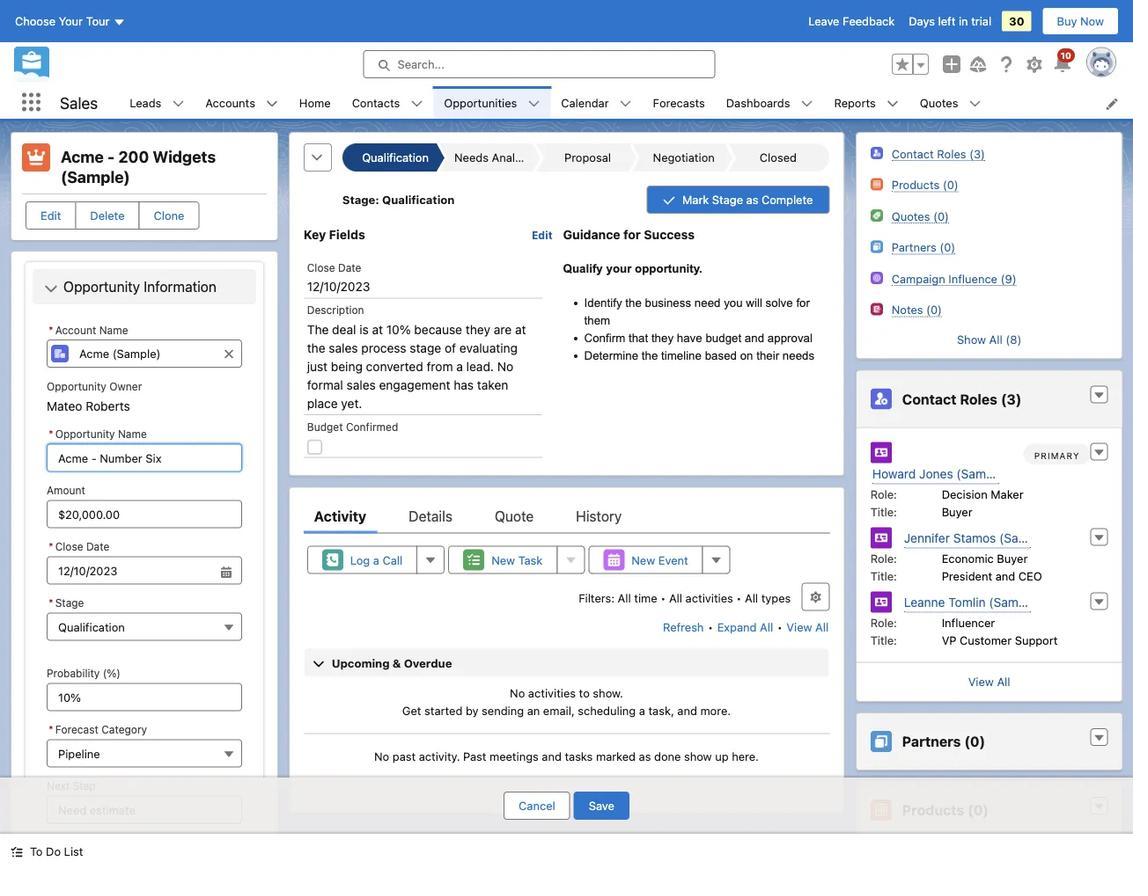 Task type: vqa. For each thing, say whether or not it's contained in the screenshot.
Sarah Loehr (Sample)
no



Task type: describe. For each thing, give the bounding box(es) containing it.
quotes (0) link
[[891, 208, 949, 225]]

0 horizontal spatial for
[[623, 228, 641, 242]]

home link
[[289, 86, 341, 119]]

buy
[[1057, 15, 1077, 28]]

show
[[957, 333, 986, 346]]

up
[[715, 750, 729, 764]]

10 button
[[1052, 48, 1075, 75]]

description
[[307, 304, 364, 316]]

title: for jennifer
[[870, 570, 897, 583]]

view inside contact roles element
[[968, 676, 994, 689]]

tour
[[86, 15, 110, 28]]

and left tasks at the bottom of page
[[542, 750, 562, 764]]

success
[[644, 228, 695, 242]]

0 horizontal spatial buyer
[[941, 505, 972, 519]]

12/10/2023
[[307, 279, 370, 294]]

lead.
[[466, 359, 494, 374]]

mark stage as complete button
[[647, 186, 830, 214]]

text default image inside the calendar list item
[[619, 98, 632, 110]]

view all
[[968, 676, 1010, 689]]

log
[[350, 554, 370, 567]]

contact roles (3) link
[[891, 145, 985, 162]]

and inside identify the business need you will solve for them confirm that they have budget and approval determine the timeline based on their needs
[[745, 332, 764, 345]]

:
[[375, 193, 379, 206]]

(0) for partners (0)
[[964, 734, 985, 751]]

because
[[414, 322, 462, 337]]

description the deal is at 10% because they are at the sales process stage of evaluating just being converted from a lead.  no formal sales engagement has taken place yet.
[[307, 304, 526, 411]]

opportunity for opportunity owner
[[47, 380, 106, 393]]

left
[[938, 15, 956, 28]]

activities inside no activities to show. get started by sending an email, scheduling a task, and more.
[[528, 687, 576, 700]]

probability (%)
[[47, 668, 121, 680]]

all left types
[[745, 592, 758, 605]]

time
[[634, 592, 657, 605]]

dashboards link
[[716, 86, 801, 119]]

filters:
[[579, 592, 615, 605]]

tab list containing activity
[[304, 499, 830, 534]]

Amount text field
[[47, 500, 242, 529]]

has
[[454, 378, 474, 392]]

10%
[[386, 322, 411, 337]]

economic buyer
[[941, 553, 1027, 566]]

dashboards list item
[[716, 86, 824, 119]]

text default image for opportunities
[[528, 98, 540, 110]]

1 horizontal spatial activities
[[686, 592, 733, 605]]

have
[[677, 332, 702, 345]]

account
[[55, 324, 96, 336]]

contact roles image
[[870, 147, 882, 159]]

choose
[[15, 15, 56, 28]]

text default image for accounts
[[266, 98, 278, 110]]

all up refresh button
[[669, 592, 682, 605]]

notes image
[[870, 303, 882, 316]]

days left in trial
[[909, 15, 992, 28]]

reports list item
[[824, 86, 909, 119]]

closed link
[[736, 144, 821, 172]]

vp
[[941, 634, 956, 647]]

contact for contact roles (3)
[[902, 391, 956, 408]]

stage : qualification
[[342, 193, 455, 206]]

trial
[[971, 15, 992, 28]]

details
[[409, 508, 452, 525]]

leave feedback
[[809, 15, 895, 28]]

tasks
[[565, 750, 593, 764]]

1 horizontal spatial buyer
[[997, 553, 1027, 566]]

name for * opportunity name
[[118, 428, 147, 441]]

proposal
[[564, 151, 611, 164]]

opportunity image
[[22, 144, 50, 172]]

and inside contact roles element
[[995, 570, 1015, 583]]

text default image inside quotes list item
[[969, 98, 981, 110]]

1 vertical spatial edit
[[532, 229, 553, 242]]

event
[[658, 554, 688, 567]]

path options list box
[[342, 144, 830, 172]]

upcoming & overdue
[[332, 657, 452, 670]]

past
[[393, 750, 416, 764]]

expand
[[717, 621, 757, 634]]

to
[[579, 687, 590, 700]]

accounts list item
[[195, 86, 289, 119]]

1 title: from the top
[[870, 505, 897, 519]]

text default image for dashboards
[[801, 98, 813, 110]]

of
[[445, 341, 456, 355]]

role: for jennifer
[[870, 553, 897, 566]]

proposal link
[[544, 144, 628, 172]]

(sample) inside acme - 200 widgets (sample)
[[61, 167, 130, 186]]

close inside group
[[55, 541, 83, 553]]

a inside button
[[373, 554, 379, 567]]

text default image for leads
[[172, 98, 184, 110]]

howard jones (sample) image
[[870, 442, 891, 464]]

accounts link
[[195, 86, 266, 119]]

search... button
[[363, 50, 715, 78]]

based
[[705, 349, 737, 363]]

on
[[740, 349, 753, 363]]

(sample) for howard jones (sample)
[[956, 467, 1008, 482]]

closed
[[760, 151, 797, 164]]

2 vertical spatial opportunity
[[55, 428, 115, 441]]

days
[[909, 15, 935, 28]]

meetings
[[490, 750, 539, 764]]

leads list item
[[119, 86, 195, 119]]

• right time
[[661, 592, 666, 605]]

overdue
[[404, 657, 452, 670]]

no activities to show. get started by sending an email, scheduling a task, and more.
[[402, 687, 731, 717]]

date inside group
[[86, 541, 109, 553]]

no inside description the deal is at 10% because they are at the sales process stage of evaluating just being converted from a lead.  no formal sales engagement has taken place yet.
[[497, 359, 513, 374]]

notes (0) link
[[891, 302, 942, 319]]

choose your tour
[[15, 15, 110, 28]]

roles
[[960, 391, 997, 408]]

that
[[629, 332, 648, 345]]

call
[[383, 554, 403, 567]]

activity.
[[419, 750, 460, 764]]

show.
[[593, 687, 623, 700]]

* for * stage
[[48, 597, 53, 610]]

contact for contact roles (3)
[[891, 147, 934, 160]]

negotiation link
[[640, 144, 725, 172]]

title: for leanne
[[870, 634, 897, 647]]

0 horizontal spatial view all link
[[786, 613, 830, 641]]

date inside close date 12/10/2023
[[338, 261, 361, 274]]

business
[[645, 297, 691, 310]]

name for * account name
[[99, 324, 128, 336]]

key
[[304, 228, 326, 242]]

campaign influence image
[[870, 272, 882, 284]]

Stage, Qualification button
[[47, 613, 242, 641]]

quotes link
[[909, 86, 969, 119]]

the right identify
[[625, 297, 642, 310]]

close date 12/10/2023
[[307, 261, 370, 294]]

feedback
[[843, 15, 895, 28]]

Next Step text field
[[47, 796, 242, 824]]

no for past
[[374, 750, 389, 764]]

opportunities list item
[[434, 86, 551, 119]]

all left "(8)"
[[989, 333, 1002, 346]]

opportunities
[[444, 96, 517, 109]]

a inside description the deal is at 10% because they are at the sales process stage of evaluating just being converted from a lead.  no formal sales engagement has taken place yet.
[[456, 359, 463, 374]]

from
[[427, 359, 453, 374]]

1 role: from the top
[[870, 488, 897, 501]]

no for show.
[[510, 687, 525, 700]]

Probability (%) text field
[[47, 684, 242, 712]]

stage for mark stage as complete
[[712, 193, 743, 206]]

leanne tomlin (sample) image
[[870, 592, 891, 613]]

the down that on the right top of the page
[[642, 349, 658, 363]]

products (0) link
[[891, 177, 958, 194]]

1 vertical spatial qualification
[[382, 193, 455, 206]]

past
[[463, 750, 486, 764]]

upcoming
[[332, 657, 390, 670]]

quote
[[495, 508, 534, 525]]

text default image inside contact roles element
[[1093, 390, 1105, 402]]

vp customer support
[[941, 634, 1057, 647]]

complete
[[762, 193, 813, 206]]

needs
[[454, 151, 489, 164]]

all right expand in the bottom of the page
[[760, 621, 773, 634]]

* for * account name
[[48, 324, 53, 336]]

step
[[73, 780, 96, 793]]

campaign influence (9) link
[[891, 270, 1016, 287]]

clone
[[154, 209, 184, 222]]

opportunity.
[[635, 262, 702, 275]]

edit inside button
[[41, 209, 61, 222]]

false image
[[307, 440, 322, 455]]

for inside identify the business need you will solve for them confirm that they have budget and approval determine the timeline based on their needs
[[796, 297, 810, 310]]

1 horizontal spatial stage
[[342, 193, 375, 206]]

0 vertical spatial sales
[[329, 341, 358, 355]]

opportunity information
[[63, 279, 217, 295]]

show all (8)
[[957, 333, 1021, 346]]

show all (8) link
[[957, 333, 1021, 346]]

opportunity owner
[[47, 380, 142, 393]]

leave feedback link
[[809, 15, 895, 28]]

buy now button
[[1042, 7, 1119, 35]]

calendar list item
[[551, 86, 642, 119]]



Task type: locate. For each thing, give the bounding box(es) containing it.
close up * stage
[[55, 541, 83, 553]]

0 horizontal spatial at
[[372, 322, 383, 337]]

view all link down types
[[786, 613, 830, 641]]

* for * close date
[[48, 541, 53, 553]]

being
[[331, 359, 363, 374]]

* for * opportunity name
[[48, 428, 53, 441]]

new left event
[[632, 554, 655, 567]]

and left ceo
[[995, 570, 1015, 583]]

new event
[[632, 554, 688, 567]]

choose your tour button
[[14, 7, 126, 35]]

all left time
[[618, 592, 631, 605]]

text default image inside opportunities list item
[[528, 98, 540, 110]]

0 vertical spatial role:
[[870, 488, 897, 501]]

text default image inside dashboards list item
[[801, 98, 813, 110]]

products image
[[870, 178, 882, 191]]

activity
[[314, 508, 367, 525]]

1 vertical spatial opportunity
[[47, 380, 106, 393]]

1 vertical spatial as
[[639, 750, 651, 764]]

qualification
[[362, 151, 429, 164], [382, 193, 455, 206], [58, 621, 125, 634]]

partners image
[[870, 241, 882, 253]]

at right is
[[372, 322, 383, 337]]

a up has
[[456, 359, 463, 374]]

3 title: from the top
[[870, 634, 897, 647]]

tab list
[[304, 499, 830, 534]]

filters: all time • all activities • all types
[[579, 592, 791, 605]]

0 vertical spatial activities
[[686, 592, 733, 605]]

opportunity inside dropdown button
[[63, 279, 140, 295]]

contact up products (0)
[[891, 147, 934, 160]]

0 vertical spatial view all link
[[786, 613, 830, 641]]

0 vertical spatial title:
[[870, 505, 897, 519]]

they inside identify the business need you will solve for them confirm that they have budget and approval determine the timeline based on their needs
[[651, 332, 674, 345]]

as
[[746, 193, 759, 206], [639, 750, 651, 764]]

* down * close date
[[48, 597, 53, 610]]

role: down leanne tomlin (sample) image
[[870, 617, 897, 630]]

approval
[[768, 332, 813, 345]]

list containing leads
[[119, 86, 1133, 119]]

edit
[[41, 209, 61, 222], [532, 229, 553, 242]]

1 vertical spatial role:
[[870, 553, 897, 566]]

stage up 'fields'
[[342, 193, 375, 206]]

and right task,
[[677, 704, 697, 717]]

text default image left reports link
[[801, 98, 813, 110]]

(sample) for jennifer stamos (sample)
[[999, 531, 1050, 546]]

group
[[892, 54, 929, 75], [47, 536, 242, 585]]

* left "forecast"
[[48, 724, 53, 736]]

1 horizontal spatial edit
[[532, 229, 553, 242]]

(8)
[[1005, 333, 1021, 346]]

stage inside button
[[712, 193, 743, 206]]

text default image down search... button
[[528, 98, 540, 110]]

0 horizontal spatial close
[[55, 541, 83, 553]]

opportunity information button
[[36, 273, 252, 301]]

primary
[[1034, 451, 1080, 461]]

qualification up "stage : qualification"
[[362, 151, 429, 164]]

email,
[[543, 704, 575, 717]]

sales down deal
[[329, 341, 358, 355]]

analysis
[[492, 151, 536, 164]]

2 vertical spatial qualification
[[58, 621, 125, 634]]

the
[[307, 322, 329, 337]]

show
[[684, 750, 712, 764]]

1 vertical spatial name
[[118, 428, 147, 441]]

new for new event
[[632, 554, 655, 567]]

* close date
[[48, 541, 109, 553]]

qualification down * stage
[[58, 621, 125, 634]]

2 vertical spatial title:
[[870, 634, 897, 647]]

1 vertical spatial view
[[968, 676, 994, 689]]

no left past
[[374, 750, 389, 764]]

they right that on the right top of the page
[[651, 332, 674, 345]]

they
[[466, 322, 490, 337], [651, 332, 674, 345]]

is
[[359, 322, 369, 337]]

Acme (Sample) text field
[[47, 340, 242, 368]]

1 horizontal spatial at
[[515, 322, 526, 337]]

refresh • expand all • view all
[[663, 621, 829, 634]]

2 * from the top
[[48, 428, 53, 441]]

title: up jennifer stamos (sample) image
[[870, 505, 897, 519]]

text default image
[[172, 98, 184, 110], [266, 98, 278, 110], [528, 98, 540, 110], [801, 98, 813, 110], [1093, 390, 1105, 402]]

as left done
[[639, 750, 651, 764]]

view all link down customer
[[856, 663, 1122, 702]]

text default image right (3)
[[1093, 390, 1105, 402]]

(sample) down ceo
[[989, 596, 1040, 610]]

1 vertical spatial title:
[[870, 570, 897, 583]]

group down days
[[892, 54, 929, 75]]

partners (0)
[[902, 734, 985, 751]]

2 vertical spatial a
[[639, 704, 645, 717]]

text default image inside 'opportunity information' dropdown button
[[44, 282, 58, 296]]

all inside contact roles element
[[997, 676, 1010, 689]]

task,
[[649, 704, 674, 717]]

0 horizontal spatial they
[[466, 322, 490, 337]]

stage right mark
[[712, 193, 743, 206]]

1 horizontal spatial they
[[651, 332, 674, 345]]

0 vertical spatial close
[[307, 261, 335, 274]]

the inside description the deal is at 10% because they are at the sales process stage of evaluating just being converted from a lead.  no formal sales engagement has taken place yet.
[[307, 341, 325, 355]]

1 horizontal spatial a
[[456, 359, 463, 374]]

role: down jennifer stamos (sample) image
[[870, 553, 897, 566]]

role:
[[870, 488, 897, 501], [870, 553, 897, 566], [870, 617, 897, 630]]

clone button
[[139, 202, 199, 230]]

widgets
[[153, 147, 216, 166]]

new task button
[[448, 546, 558, 574]]

• down types
[[777, 621, 783, 634]]

0 horizontal spatial stage
[[55, 597, 84, 610]]

1 vertical spatial no
[[510, 687, 525, 700]]

1 vertical spatial a
[[373, 554, 379, 567]]

0 vertical spatial opportunity
[[63, 279, 140, 295]]

jennifer stamos (sample)
[[904, 531, 1050, 546]]

0 vertical spatial for
[[623, 228, 641, 242]]

evaluating
[[459, 341, 518, 355]]

* stage
[[48, 597, 84, 610]]

role: down howard at the bottom right of the page
[[870, 488, 897, 501]]

1 horizontal spatial new
[[632, 554, 655, 567]]

new for new task
[[492, 554, 515, 567]]

for right 'solve'
[[796, 297, 810, 310]]

solve
[[766, 297, 793, 310]]

date up 12/10/2023
[[338, 261, 361, 274]]

influence (9)
[[948, 272, 1016, 285]]

3 * from the top
[[48, 541, 53, 553]]

* inside group
[[48, 541, 53, 553]]

text default image inside "accounts" list item
[[266, 98, 278, 110]]

0 horizontal spatial date
[[86, 541, 109, 553]]

done
[[654, 750, 681, 764]]

2 vertical spatial no
[[374, 750, 389, 764]]

opportunity down opportunity owner
[[55, 428, 115, 441]]

do
[[46, 846, 61, 859]]

0 horizontal spatial new
[[492, 554, 515, 567]]

history
[[576, 508, 622, 525]]

None text field
[[47, 444, 242, 472], [47, 557, 242, 585], [47, 444, 242, 472], [47, 557, 242, 585]]

category
[[101, 724, 147, 736]]

2 horizontal spatial stage
[[712, 193, 743, 206]]

title: down leanne tomlin (sample) image
[[870, 634, 897, 647]]

0 vertical spatial group
[[892, 54, 929, 75]]

* up amount
[[48, 428, 53, 441]]

text default image
[[411, 98, 423, 110], [619, 98, 632, 110], [886, 98, 899, 110], [969, 98, 981, 110], [44, 282, 58, 296], [1093, 733, 1105, 745], [1093, 801, 1105, 814], [11, 847, 23, 859]]

0 vertical spatial as
[[746, 193, 759, 206]]

quotes list item
[[909, 86, 992, 119]]

• up expand in the bottom of the page
[[736, 592, 742, 605]]

all right expand all button
[[815, 621, 829, 634]]

the
[[625, 297, 642, 310], [307, 341, 325, 355], [642, 349, 658, 363]]

0 horizontal spatial as
[[639, 750, 651, 764]]

activities up refresh button
[[686, 592, 733, 605]]

timeline
[[661, 349, 702, 363]]

* left account
[[48, 324, 53, 336]]

qualification inside button
[[58, 621, 125, 634]]

president
[[941, 570, 992, 583]]

log a call
[[350, 554, 403, 567]]

sales up 'yet.'
[[347, 378, 376, 392]]

group down amount text field
[[47, 536, 242, 585]]

view
[[787, 621, 812, 634], [968, 676, 994, 689]]

1 vertical spatial (0)
[[967, 803, 988, 819]]

2 title: from the top
[[870, 570, 897, 583]]

buyer down decision
[[941, 505, 972, 519]]

1 horizontal spatial for
[[796, 297, 810, 310]]

0 vertical spatial name
[[99, 324, 128, 336]]

0 vertical spatial view
[[787, 621, 812, 634]]

contact left roles
[[902, 391, 956, 408]]

stage
[[410, 341, 441, 355]]

0 vertical spatial qualification
[[362, 151, 429, 164]]

-
[[107, 147, 115, 166]]

1 vertical spatial group
[[47, 536, 242, 585]]

text default image inside leads list item
[[172, 98, 184, 110]]

buyer up ceo
[[997, 553, 1027, 566]]

2 vertical spatial role:
[[870, 617, 897, 630]]

0 vertical spatial date
[[338, 261, 361, 274]]

a inside no activities to show. get started by sending an email, scheduling a task, and more.
[[639, 704, 645, 717]]

refresh
[[663, 621, 704, 634]]

leanne tomlin (sample)
[[904, 596, 1040, 610]]

delete
[[90, 209, 125, 222]]

(sample) for leanne tomlin (sample)
[[989, 596, 1040, 610]]

1 vertical spatial sales
[[347, 378, 376, 392]]

1 vertical spatial close
[[55, 541, 83, 553]]

no up taken
[[497, 359, 513, 374]]

group containing *
[[47, 536, 242, 585]]

qualification for qualification link
[[362, 151, 429, 164]]

budget
[[706, 332, 742, 345]]

1 horizontal spatial date
[[338, 261, 361, 274]]

(0) right partners
[[964, 734, 985, 751]]

2 at from the left
[[515, 322, 526, 337]]

buyer
[[941, 505, 972, 519], [997, 553, 1027, 566]]

contacts list item
[[341, 86, 434, 119]]

the up just
[[307, 341, 325, 355]]

1 vertical spatial buyer
[[997, 553, 1027, 566]]

stage for * stage
[[55, 597, 84, 610]]

200
[[118, 147, 149, 166]]

activities
[[686, 592, 733, 605], [528, 687, 576, 700]]

1 vertical spatial view all link
[[856, 663, 1122, 702]]

text default image right the leads
[[172, 98, 184, 110]]

president and ceo
[[941, 570, 1042, 583]]

leanne
[[904, 596, 945, 610]]

text default image inside 'reports' list item
[[886, 98, 899, 110]]

1 vertical spatial date
[[86, 541, 109, 553]]

role: for leanne
[[870, 617, 897, 630]]

(0) right "products"
[[967, 803, 988, 819]]

jennifer stamos (sample) image
[[870, 528, 891, 549]]

10
[[1061, 50, 1072, 60]]

text default image inside to do list button
[[11, 847, 23, 859]]

to do list
[[30, 846, 83, 859]]

title:
[[870, 505, 897, 519], [870, 570, 897, 583], [870, 634, 897, 647]]

2 horizontal spatial a
[[639, 704, 645, 717]]

* for * forecast category
[[48, 724, 53, 736]]

0 vertical spatial no
[[497, 359, 513, 374]]

1 horizontal spatial group
[[892, 54, 929, 75]]

text default image inside contacts list item
[[411, 98, 423, 110]]

name right account
[[99, 324, 128, 336]]

pipeline
[[58, 747, 100, 761]]

contact roles (3)
[[902, 391, 1021, 408]]

5 * from the top
[[48, 724, 53, 736]]

1 vertical spatial for
[[796, 297, 810, 310]]

decision
[[941, 488, 987, 501]]

quotes image
[[870, 210, 882, 222]]

identify
[[584, 297, 622, 310]]

roles (3)
[[937, 147, 985, 160]]

0 horizontal spatial edit
[[41, 209, 61, 222]]

opportunity
[[63, 279, 140, 295], [47, 380, 106, 393], [55, 428, 115, 441]]

quotes
[[920, 96, 958, 109]]

list
[[119, 86, 1133, 119]]

close up 12/10/2023
[[307, 261, 335, 274]]

0 vertical spatial contact
[[891, 147, 934, 160]]

Forecast Category, Pipeline button
[[47, 740, 242, 768]]

new task
[[492, 554, 543, 567]]

1 horizontal spatial view
[[968, 676, 994, 689]]

sales
[[329, 341, 358, 355], [347, 378, 376, 392]]

4 * from the top
[[48, 597, 53, 610]]

*
[[48, 324, 53, 336], [48, 428, 53, 441], [48, 541, 53, 553], [48, 597, 53, 610], [48, 724, 53, 736]]

tomlin
[[948, 596, 985, 610]]

for up qualify your opportunity. on the top of the page
[[623, 228, 641, 242]]

a right log
[[373, 554, 379, 567]]

view down types
[[787, 621, 812, 634]]

edit left the guidance
[[532, 229, 553, 242]]

no up sending
[[510, 687, 525, 700]]

task
[[518, 554, 543, 567]]

0 horizontal spatial group
[[47, 536, 242, 585]]

partners (0) link
[[891, 239, 955, 256]]

and up on on the top
[[745, 332, 764, 345]]

qualification inside path options list box
[[362, 151, 429, 164]]

need
[[695, 297, 721, 310]]

• left expand in the bottom of the page
[[708, 621, 713, 634]]

0 vertical spatial edit
[[41, 209, 61, 222]]

1 vertical spatial activities
[[528, 687, 576, 700]]

key fields
[[304, 228, 365, 242]]

(sample) down "acme" on the left top of page
[[61, 167, 130, 186]]

close inside close date 12/10/2023
[[307, 261, 335, 274]]

name down owner
[[118, 428, 147, 441]]

0 vertical spatial a
[[456, 359, 463, 374]]

(%)
[[103, 668, 121, 680]]

types
[[761, 592, 791, 605]]

qualification for qualification button
[[58, 621, 125, 634]]

date down amount text field
[[86, 541, 109, 553]]

0 vertical spatial buyer
[[941, 505, 972, 519]]

they up evaluating
[[466, 322, 490, 337]]

1 new from the left
[[492, 554, 515, 567]]

text default image right accounts
[[266, 98, 278, 110]]

no inside no activities to show. get started by sending an email, scheduling a task, and more.
[[510, 687, 525, 700]]

all down vp customer support
[[997, 676, 1010, 689]]

qualify
[[563, 262, 603, 275]]

they inside description the deal is at 10% because they are at the sales process stage of evaluating just being converted from a lead.  no formal sales engagement has taken place yet.
[[466, 322, 490, 337]]

2 new from the left
[[632, 554, 655, 567]]

(sample) up decision maker
[[956, 467, 1008, 482]]

edit left delete on the top of page
[[41, 209, 61, 222]]

opportunity left owner
[[47, 380, 106, 393]]

0 horizontal spatial activities
[[528, 687, 576, 700]]

(sample) up ceo
[[999, 531, 1050, 546]]

0 horizontal spatial a
[[373, 554, 379, 567]]

3 role: from the top
[[870, 617, 897, 630]]

new left task at the bottom of page
[[492, 554, 515, 567]]

forecasts link
[[642, 86, 716, 119]]

more.
[[700, 704, 731, 717]]

view down customer
[[968, 676, 994, 689]]

no past activity. past meetings and tasks marked as done show up here.
[[374, 750, 759, 764]]

1 at from the left
[[372, 322, 383, 337]]

qualification right :
[[382, 193, 455, 206]]

delete button
[[75, 202, 140, 230]]

probability
[[47, 668, 100, 680]]

confirm
[[584, 332, 625, 345]]

(0) for products (0)
[[967, 803, 988, 819]]

and inside no activities to show. get started by sending an email, scheduling a task, and more.
[[677, 704, 697, 717]]

title: up leanne tomlin (sample) image
[[870, 570, 897, 583]]

stage down * close date
[[55, 597, 84, 610]]

1 horizontal spatial close
[[307, 261, 335, 274]]

campaign influence (9)
[[891, 272, 1016, 285]]

1 horizontal spatial as
[[746, 193, 759, 206]]

0 vertical spatial (0)
[[964, 734, 985, 751]]

influencer
[[941, 617, 995, 630]]

a left task,
[[639, 704, 645, 717]]

yet.
[[341, 396, 362, 411]]

opportunity for opportunity information
[[63, 279, 140, 295]]

1 vertical spatial contact
[[902, 391, 956, 408]]

* down amount
[[48, 541, 53, 553]]

as left complete
[[746, 193, 759, 206]]

your
[[59, 15, 83, 28]]

30
[[1009, 15, 1025, 28]]

support
[[1015, 634, 1057, 647]]

opportunity up * account name on the left top of the page
[[63, 279, 140, 295]]

contact roles element
[[855, 370, 1123, 703]]

2 role: from the top
[[870, 553, 897, 566]]

1 * from the top
[[48, 324, 53, 336]]

at right are
[[515, 322, 526, 337]]

0 horizontal spatial view
[[787, 621, 812, 634]]

1 horizontal spatial view all link
[[856, 663, 1122, 702]]

as inside button
[[746, 193, 759, 206]]

activities up email,
[[528, 687, 576, 700]]



